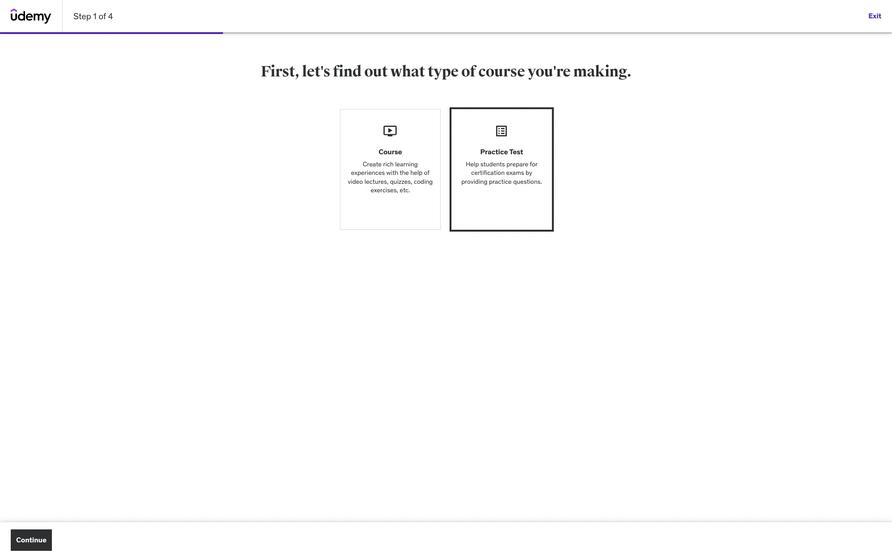 Task type: describe. For each thing, give the bounding box(es) containing it.
4
[[108, 11, 113, 21]]

prepare
[[507, 160, 529, 168]]

exercises,
[[371, 186, 399, 195]]

students
[[481, 160, 506, 168]]

of inside course create rich learning experiences with the help of video lectures, quizzes, coding exercises, etc.
[[424, 169, 430, 177]]

lectures,
[[365, 178, 389, 186]]

first, let's find out what type of course you're making.
[[261, 62, 632, 81]]

by
[[526, 169, 533, 177]]

what
[[391, 62, 425, 81]]

experiences
[[351, 169, 385, 177]]

course
[[479, 62, 525, 81]]

help
[[411, 169, 423, 177]]

continue button
[[11, 530, 52, 552]]

course create rich learning experiences with the help of video lectures, quizzes, coding exercises, etc.
[[348, 148, 433, 195]]

first,
[[261, 62, 300, 81]]

help
[[466, 160, 479, 168]]

step 1 of 4
[[73, 11, 113, 21]]

practice test help students prepare for certification exams by providing practice questions.
[[462, 148, 543, 186]]

create
[[363, 160, 382, 168]]

certification
[[472, 169, 505, 177]]

exit button
[[869, 5, 882, 27]]

you're
[[528, 62, 571, 81]]

course
[[379, 148, 402, 156]]



Task type: locate. For each thing, give the bounding box(es) containing it.
rich
[[384, 160, 394, 168]]

step
[[73, 11, 91, 21]]

etc.
[[400, 186, 410, 195]]

questions.
[[514, 178, 543, 186]]

of right "1"
[[99, 11, 106, 21]]

coding
[[414, 178, 433, 186]]

exams
[[507, 169, 525, 177]]

of right the 'type'
[[462, 62, 476, 81]]

with
[[387, 169, 399, 177]]

of
[[99, 11, 106, 21], [462, 62, 476, 81], [424, 169, 430, 177]]

step 1 of 4 element
[[0, 32, 223, 34]]

making.
[[574, 62, 632, 81]]

the
[[400, 169, 409, 177]]

let's
[[302, 62, 331, 81]]

2 vertical spatial of
[[424, 169, 430, 177]]

1 horizontal spatial of
[[424, 169, 430, 177]]

learning
[[396, 160, 418, 168]]

video
[[348, 178, 363, 186]]

for
[[530, 160, 538, 168]]

out
[[365, 62, 388, 81]]

2 horizontal spatial of
[[462, 62, 476, 81]]

practice
[[481, 148, 508, 156]]

find
[[333, 62, 362, 81]]

0 horizontal spatial of
[[99, 11, 106, 21]]

exit
[[869, 11, 882, 20]]

udemy image
[[11, 9, 51, 24]]

1
[[93, 11, 97, 21]]

type
[[428, 62, 459, 81]]

of up coding
[[424, 169, 430, 177]]

providing
[[462, 178, 488, 186]]

1 vertical spatial of
[[462, 62, 476, 81]]

continue
[[16, 536, 47, 545]]

0 vertical spatial of
[[99, 11, 106, 21]]

quizzes,
[[390, 178, 413, 186]]

test
[[510, 148, 524, 156]]

practice
[[489, 178, 512, 186]]



Task type: vqa. For each thing, say whether or not it's contained in the screenshot.
Exercises,
yes



